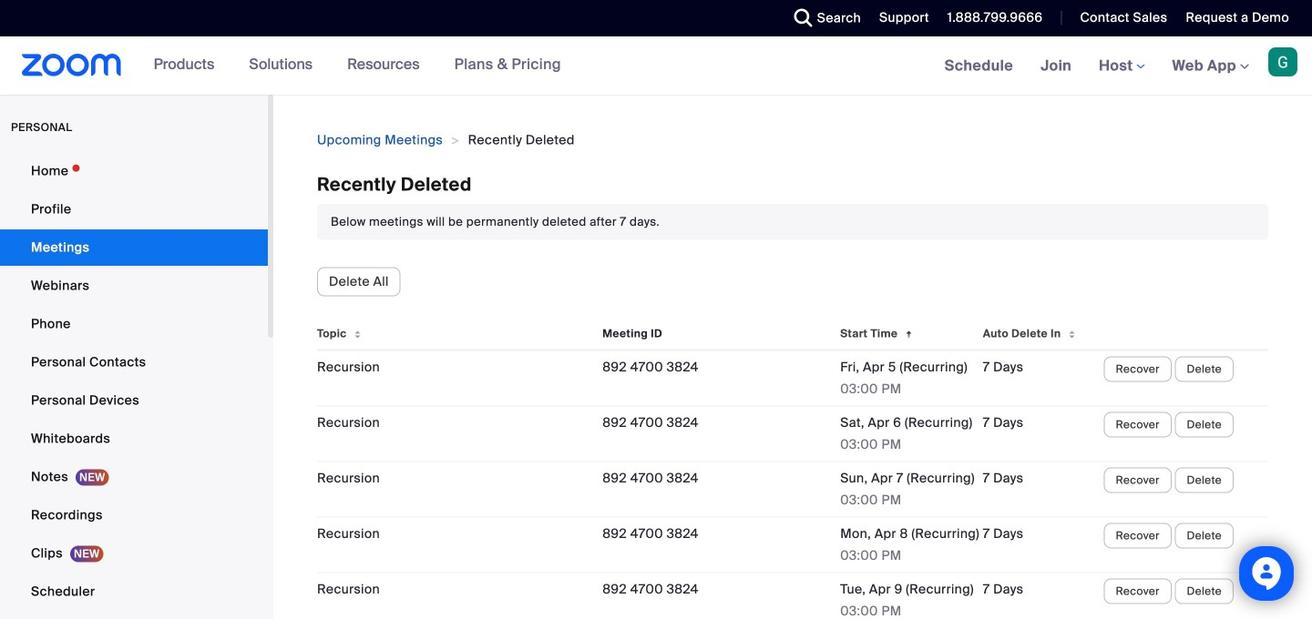 Task type: locate. For each thing, give the bounding box(es) containing it.
None button
[[317, 268, 401, 297]]

none button inside main content main content
[[317, 268, 401, 297]]

main content main content
[[273, 95, 1312, 620]]

profile picture image
[[1269, 47, 1298, 77]]

banner
[[0, 36, 1312, 96]]

product information navigation
[[140, 36, 575, 95]]



Task type: vqa. For each thing, say whether or not it's contained in the screenshot.
button in the main content main content
yes



Task type: describe. For each thing, give the bounding box(es) containing it.
personal menu menu
[[0, 153, 268, 620]]

zoom logo image
[[22, 54, 122, 77]]

meetings navigation
[[931, 36, 1312, 96]]



